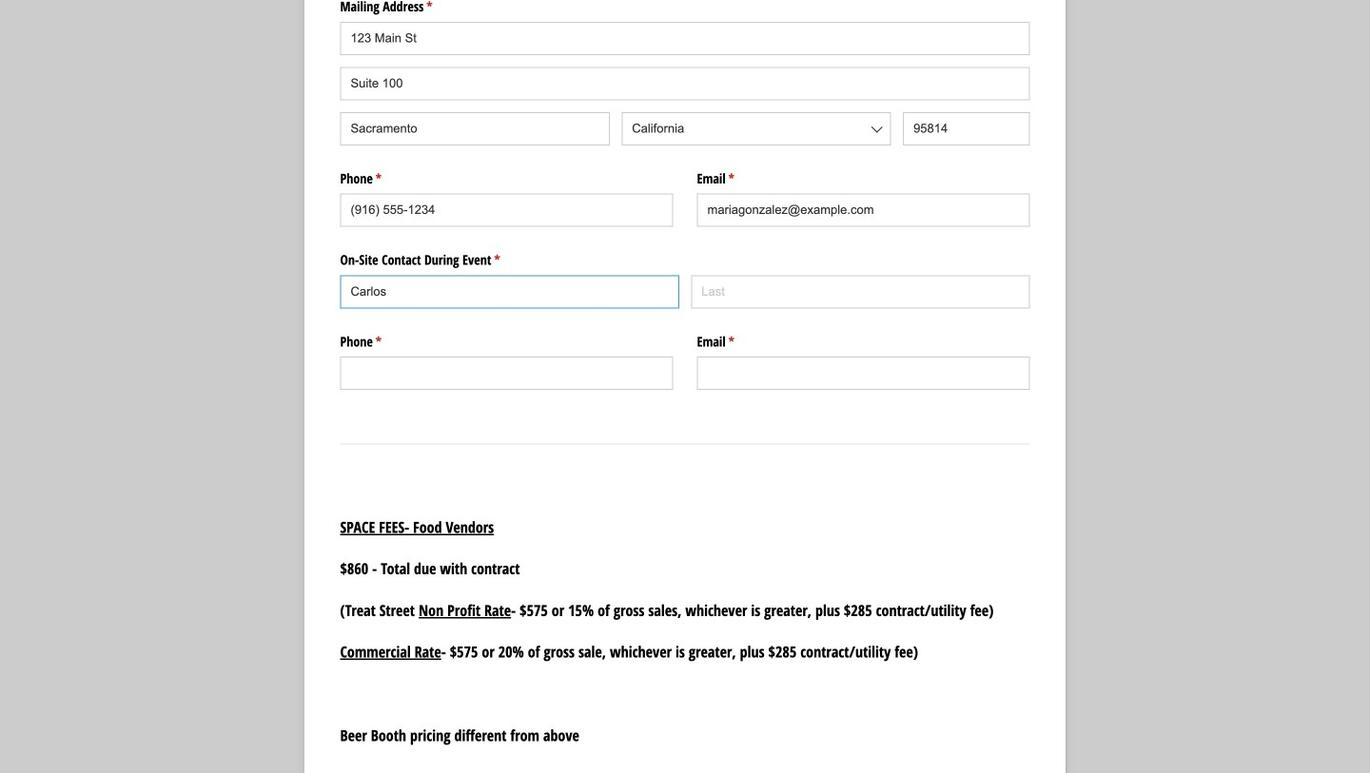 Task type: describe. For each thing, give the bounding box(es) containing it.
State text field
[[622, 112, 892, 145]]



Task type: locate. For each thing, give the bounding box(es) containing it.
Last text field
[[691, 276, 1030, 309]]

First text field
[[340, 276, 679, 309]]

Address Line 1 text field
[[340, 22, 1030, 55]]

None text field
[[340, 194, 674, 227]]

None text field
[[697, 194, 1030, 227], [340, 357, 674, 390], [697, 357, 1030, 390], [697, 194, 1030, 227], [340, 357, 674, 390], [697, 357, 1030, 390]]

City text field
[[340, 112, 610, 145]]

Address Line 2 text field
[[340, 67, 1030, 100]]

Zip Code text field
[[903, 112, 1030, 145]]



